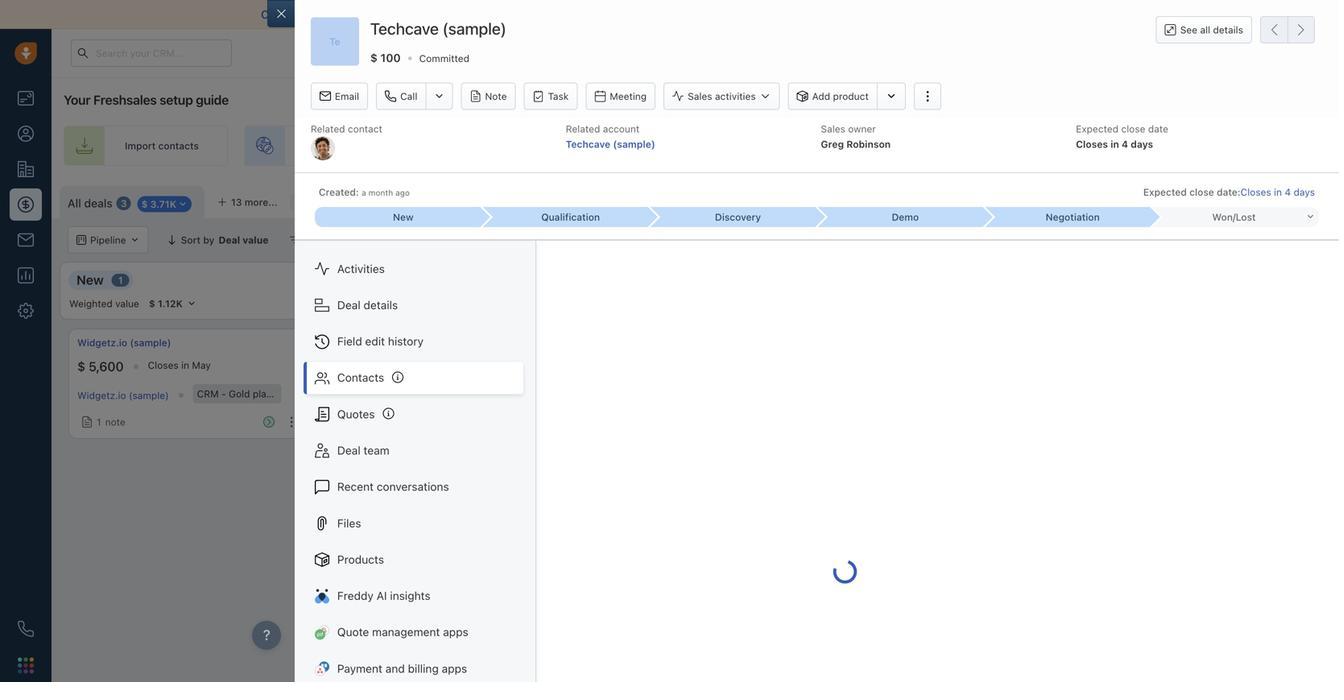 Task type: vqa. For each thing, say whether or not it's contained in the screenshot.
have
no



Task type: locate. For each thing, give the bounding box(es) containing it.
contacts up quotes
[[337, 371, 384, 384]]

month
[[369, 188, 393, 197]]

container_wx8msf4aqz5i3rn1 image inside quotas and forecasting "link"
[[1109, 234, 1120, 246]]

1 horizontal spatial qualification
[[542, 211, 600, 223]]

0 vertical spatial team
[[565, 140, 588, 151]]

0 vertical spatial qualification
[[542, 211, 600, 223]]

product
[[833, 91, 869, 102]]

⌘ o
[[295, 197, 314, 208]]

1 horizontal spatial container_wx8msf4aqz5i3rn1 image
[[290, 234, 301, 246]]

deals for all
[[84, 197, 113, 210]]

0 horizontal spatial and
[[386, 662, 405, 675]]

related up techcave (sample) link at the top left of page
[[566, 123, 600, 135]]

0 horizontal spatial related
[[311, 123, 345, 135]]

widgetz.io (sample) down 5,600
[[77, 390, 169, 401]]

0 horizontal spatial container_wx8msf4aqz5i3rn1 image
[[343, 413, 354, 425]]

your up "te"
[[309, 8, 333, 21]]

1 left filter
[[307, 234, 312, 246]]

0 horizontal spatial techcave
[[371, 19, 439, 38]]

1 vertical spatial 4
[[1285, 186, 1292, 198]]

$
[[371, 51, 378, 64], [77, 359, 85, 374], [339, 359, 347, 374]]

2 horizontal spatial and
[[1160, 234, 1178, 246]]

contacts
[[158, 140, 199, 151]]

1 horizontal spatial details
[[1214, 24, 1244, 35]]

qualification inside techcave (sample) dialog
[[542, 211, 600, 223]]

and left billing
[[386, 662, 405, 675]]

deal inside "button"
[[427, 234, 446, 246]]

widgetz.io (sample)
[[77, 337, 171, 348], [77, 390, 169, 401]]

contacts down new link
[[367, 256, 427, 273]]

date
[[1149, 123, 1169, 135]]

sales for sales activities
[[688, 91, 713, 102]]

new
[[393, 211, 414, 223], [77, 272, 104, 288]]

0 vertical spatial widgetz.io (sample)
[[77, 337, 171, 348]]

note button
[[461, 83, 516, 110]]

import left contacts
[[125, 140, 156, 151]]

and inside "link"
[[1160, 234, 1178, 246]]

1 vertical spatial close
[[1190, 186, 1215, 198]]

0 horizontal spatial days
[[1131, 138, 1154, 150]]

details inside button
[[1214, 24, 1244, 35]]

closes left "set"
[[1077, 138, 1109, 150]]

container_wx8msf4aqz5i3rn1 image down $ 5,600
[[81, 417, 93, 428]]

in left mar
[[430, 360, 438, 371]]

0 horizontal spatial sales
[[688, 91, 713, 102]]

0 horizontal spatial 4
[[1122, 138, 1129, 150]]

1 deal from the top
[[337, 298, 361, 312]]

inc up quotes
[[367, 388, 381, 400]]

your for connect
[[309, 8, 333, 21]]

your right invite
[[542, 140, 562, 151]]

1 vertical spatial container_wx8msf4aqz5i3rn1 image
[[343, 413, 354, 425]]

1 down 3
[[118, 275, 123, 286]]

deal team
[[337, 444, 390, 457]]

techcave
[[371, 19, 439, 38], [566, 138, 611, 150]]

import
[[125, 140, 156, 151], [1159, 194, 1190, 205]]

1 note up deal team
[[359, 413, 387, 425]]

0 horizontal spatial add
[[813, 91, 831, 102]]

1 vertical spatial acme inc (sample)
[[339, 388, 424, 400]]

widgetz.io (sample) link up 5,600
[[77, 336, 171, 350]]

0 vertical spatial add
[[813, 91, 831, 102]]

techcave (sample) link
[[566, 138, 656, 150]]

0 horizontal spatial note
[[105, 417, 126, 428]]

1 horizontal spatial container_wx8msf4aqz5i3rn1 image
[[1109, 234, 1120, 246]]

1 horizontal spatial expected
[[1144, 186, 1188, 198]]

widgetz.io (sample) link down 5,600
[[77, 390, 169, 401]]

add left product
[[813, 91, 831, 102]]

qualification up deal details
[[338, 272, 415, 288]]

1 horizontal spatial all
[[412, 234, 424, 246]]

1 horizontal spatial 4
[[1285, 186, 1292, 198]]

1 note
[[359, 413, 387, 425], [97, 417, 126, 428]]

2 vertical spatial and
[[386, 662, 405, 675]]

related for related account techcave (sample)
[[566, 123, 600, 135]]

container_wx8msf4aqz5i3rn1 image for quotas and forecasting
[[1109, 234, 1120, 246]]

container_wx8msf4aqz5i3rn1 image up deal team
[[343, 413, 354, 425]]

and right quotas
[[1160, 234, 1178, 246]]

$ left 5,600
[[77, 359, 85, 374]]

widgetz.io (sample) up 5,600
[[77, 337, 171, 348]]

crm - gold plan monthly (sample)
[[197, 388, 354, 400]]

negotiation
[[1046, 211, 1100, 223]]

deal up recent
[[337, 444, 361, 457]]

recent conversations
[[337, 480, 449, 494]]

add product
[[813, 91, 869, 102]]

$ down field on the left of page
[[339, 359, 347, 374]]

container_wx8msf4aqz5i3rn1 image for the all deal owners "button"
[[394, 234, 406, 246]]

sync
[[607, 8, 632, 21]]

no
[[452, 388, 465, 400]]

apps right management
[[443, 626, 469, 639]]

container_wx8msf4aqz5i3rn1 image
[[1109, 234, 1120, 246], [343, 413, 354, 425]]

won
[[1213, 211, 1234, 223]]

task
[[548, 91, 569, 102]]

1 vertical spatial techcave
[[566, 138, 611, 150]]

expected left 'date'
[[1077, 123, 1119, 135]]

days inside expected close date closes in 4 days
[[1131, 138, 1154, 150]]

0 vertical spatial container_wx8msf4aqz5i3rn1 image
[[1109, 234, 1120, 246]]

1 vertical spatial expected
[[1144, 186, 1188, 198]]

all left 3
[[68, 197, 81, 210]]

0 horizontal spatial qualification
[[338, 272, 415, 288]]

closes inside expected close date closes in 4 days
[[1077, 138, 1109, 150]]

0 vertical spatial widgetz.io
[[77, 337, 127, 348]]

all for deal
[[412, 234, 424, 246]]

1 note for 100
[[359, 413, 387, 425]]

1 up deal team
[[359, 413, 363, 425]]

1 horizontal spatial related
[[566, 123, 600, 135]]

insights
[[390, 589, 431, 603]]

days up search field
[[1294, 186, 1316, 198]]

in right bring
[[333, 140, 341, 151]]

acme inc (sample) link up quotes
[[339, 388, 424, 400]]

$ 100 up call button
[[371, 51, 401, 64]]

0 horizontal spatial close
[[1122, 123, 1146, 135]]

expected for expected close date
[[1077, 123, 1119, 135]]

1 horizontal spatial $
[[339, 359, 347, 374]]

1 vertical spatial deal
[[337, 444, 361, 457]]

and left enable
[[510, 8, 530, 21]]

0 vertical spatial and
[[510, 8, 530, 21]]

acme inc (sample) up quotes
[[339, 388, 424, 400]]

import inside button
[[1159, 194, 1190, 205]]

1 horizontal spatial new
[[393, 211, 414, 223]]

related up bring
[[311, 123, 345, 135]]

container_wx8msf4aqz5i3rn1 image inside 1 filter applied button
[[290, 234, 301, 246]]

0 vertical spatial all
[[68, 197, 81, 210]]

qualification
[[542, 211, 600, 223], [338, 272, 415, 288]]

1 horizontal spatial your
[[542, 140, 562, 151]]

1 vertical spatial days
[[1294, 186, 1316, 198]]

close left "date:"
[[1190, 186, 1215, 198]]

1 widgetz.io (sample) link from the top
[[77, 336, 171, 350]]

related inside related account techcave (sample)
[[566, 123, 600, 135]]

2 horizontal spatial $
[[371, 51, 378, 64]]

in left 'may'
[[181, 360, 189, 371]]

add for add deal
[[1283, 194, 1301, 205]]

$ down mailbox
[[371, 51, 378, 64]]

0 horizontal spatial 100
[[351, 359, 373, 374]]

quote
[[337, 626, 369, 639]]

import contacts link
[[64, 126, 228, 166]]

100 up call button
[[381, 51, 401, 64]]

container_wx8msf4aqz5i3rn1 image inside the all deal owners "button"
[[394, 234, 406, 246]]

expected close date closes in 4 days
[[1077, 123, 1169, 150]]

qualification link
[[482, 207, 650, 227]]

import up quotas and forecasting at the top of page
[[1159, 194, 1190, 205]]

call button
[[376, 83, 426, 110]]

100 inside techcave (sample) dialog
[[381, 51, 401, 64]]

acme
[[339, 337, 365, 348], [339, 388, 365, 400]]

1 horizontal spatial deals
[[1193, 194, 1218, 205]]

add
[[813, 91, 831, 102], [1283, 194, 1301, 205]]

0 vertical spatial deal
[[1304, 194, 1324, 205]]

0 vertical spatial sales
[[688, 91, 713, 102]]

deals left 3
[[84, 197, 113, 210]]

sales left activities at the top of the page
[[688, 91, 713, 102]]

deal
[[1304, 194, 1324, 205], [427, 234, 446, 246]]

0 vertical spatial import
[[125, 140, 156, 151]]

techcave up committed
[[371, 19, 439, 38]]

2 widgetz.io (sample) from the top
[[77, 390, 169, 401]]

deal details
[[337, 298, 398, 312]]

1 horizontal spatial 1 note
[[359, 413, 387, 425]]

all for deals
[[68, 197, 81, 210]]

expected inside expected close date closes in 4 days
[[1077, 123, 1119, 135]]

(sample) down account
[[613, 138, 656, 150]]

closes down history on the left of the page
[[397, 360, 428, 371]]

1
[[307, 234, 312, 246], [118, 275, 123, 286], [359, 413, 363, 425], [97, 417, 101, 428]]

0 vertical spatial acme inc (sample) link
[[339, 336, 426, 350]]

2 related from the left
[[566, 123, 600, 135]]

1 acme inc (sample) from the top
[[339, 337, 426, 348]]

call
[[400, 91, 418, 102]]

0 horizontal spatial new
[[77, 272, 104, 288]]

freddy ai insights
[[337, 589, 431, 603]]

in left "set"
[[1111, 138, 1120, 150]]

qualification down invite your team
[[542, 211, 600, 223]]

$ for acme inc (sample)
[[339, 359, 347, 374]]

3
[[121, 198, 127, 209]]

0 vertical spatial 100
[[381, 51, 401, 64]]

add up search field
[[1283, 194, 1301, 205]]

note for $ 100
[[367, 413, 387, 425]]

deals
[[1193, 194, 1218, 205], [84, 197, 113, 210]]

container_wx8msf4aqz5i3rn1 image left filter
[[290, 234, 301, 246]]

gold
[[229, 388, 250, 400]]

note
[[485, 91, 507, 102]]

and inside techcave (sample) dialog
[[386, 662, 405, 675]]

details right all
[[1214, 24, 1244, 35]]

$ 100 down field on the left of page
[[339, 359, 373, 374]]

note down 5,600
[[105, 417, 126, 428]]

0 vertical spatial new
[[393, 211, 414, 223]]

2 acme from the top
[[339, 388, 365, 400]]

contacts
[[367, 256, 427, 273], [337, 371, 384, 384]]

inc
[[368, 337, 382, 348], [367, 388, 381, 400]]

your right up
[[1162, 140, 1182, 151]]

in for closes in may
[[181, 360, 189, 371]]

in left add deal
[[1275, 186, 1283, 198]]

acme inc (sample) link down deal details
[[339, 336, 426, 350]]

1 horizontal spatial sales
[[821, 123, 846, 135]]

inc right field on the left of page
[[368, 337, 382, 348]]

greg
[[821, 138, 844, 150]]

2 inc from the top
[[367, 388, 381, 400]]

1 vertical spatial acme inc (sample) link
[[339, 388, 424, 400]]

13 more... button
[[209, 191, 286, 214]]

activities
[[337, 262, 385, 275]]

sales owner greg robinson
[[821, 123, 891, 150]]

freshsales
[[93, 92, 157, 108]]

1 vertical spatial all
[[412, 234, 424, 246]]

0 horizontal spatial 1 note
[[97, 417, 126, 428]]

1 filter applied
[[307, 234, 373, 246]]

phone element
[[10, 613, 42, 645]]

sales for sales owner greg robinson
[[821, 123, 846, 135]]

1 inside button
[[307, 234, 312, 246]]

connect your mailbox to improve deliverability and enable 2-way sync of email conversations.
[[261, 8, 758, 21]]

in for closes in mar
[[430, 360, 438, 371]]

4
[[1122, 138, 1129, 150], [1285, 186, 1292, 198]]

100 down field on the left of page
[[351, 359, 373, 374]]

deal for deal details
[[337, 298, 361, 312]]

details up field edit history
[[364, 298, 398, 312]]

container_wx8msf4aqz5i3rn1 image for 1
[[343, 413, 354, 425]]

container_wx8msf4aqz5i3rn1 image down new link
[[394, 234, 406, 246]]

new down ago
[[393, 211, 414, 223]]

more...
[[245, 197, 278, 208]]

deals up the won
[[1193, 194, 1218, 205]]

1 related from the left
[[311, 123, 345, 135]]

1 vertical spatial add
[[1283, 194, 1301, 205]]

0 vertical spatial deal
[[337, 298, 361, 312]]

widgetz.io down $ 5,600
[[77, 390, 126, 401]]

1 vertical spatial sales
[[821, 123, 846, 135]]

deal inside button
[[1304, 194, 1324, 205]]

1 vertical spatial widgetz.io (sample) link
[[77, 390, 169, 401]]

1 horizontal spatial close
[[1190, 186, 1215, 198]]

acme up quotes
[[339, 388, 365, 400]]

closes left 'may'
[[148, 360, 179, 371]]

1 vertical spatial inc
[[367, 388, 381, 400]]

robinson
[[847, 138, 891, 150]]

2 acme inc (sample) from the top
[[339, 388, 424, 400]]

1 widgetz.io (sample) from the top
[[77, 337, 171, 348]]

close inside expected close date closes in 4 days
[[1122, 123, 1146, 135]]

new down all deals link
[[77, 272, 104, 288]]

lost
[[1237, 211, 1257, 223]]

0 vertical spatial details
[[1214, 24, 1244, 35]]

quotes
[[337, 408, 375, 421]]

0 horizontal spatial your
[[309, 8, 333, 21]]

sales
[[688, 91, 713, 102], [821, 123, 846, 135]]

apps right billing
[[442, 662, 467, 675]]

days down 'date'
[[1131, 138, 1154, 150]]

0 vertical spatial inc
[[368, 337, 382, 348]]

acme left edit
[[339, 337, 365, 348]]

related account techcave (sample)
[[566, 123, 656, 150]]

and for payment and billing apps
[[386, 662, 405, 675]]

widgetz.io up $ 5,600
[[77, 337, 127, 348]]

1 vertical spatial 100
[[351, 359, 373, 374]]

$ inside techcave (sample) dialog
[[371, 51, 378, 64]]

all down new link
[[412, 234, 424, 246]]

deal up search field
[[1304, 194, 1324, 205]]

0 vertical spatial widgetz.io (sample) link
[[77, 336, 171, 350]]

container_wx8msf4aqz5i3rn1 image
[[290, 234, 301, 246], [394, 234, 406, 246], [81, 417, 93, 428]]

deal up field on the left of page
[[337, 298, 361, 312]]

0 vertical spatial techcave
[[371, 19, 439, 38]]

container_wx8msf4aqz5i3rn1 image left quotas
[[1109, 234, 1120, 246]]

all inside the all deal owners "button"
[[412, 234, 424, 246]]

1 horizontal spatial deal
[[1304, 194, 1324, 205]]

0 horizontal spatial all
[[68, 197, 81, 210]]

1 vertical spatial details
[[364, 298, 398, 312]]

1 note for 5,600
[[97, 417, 126, 428]]

deals inside button
[[1193, 194, 1218, 205]]

add inside techcave (sample) dialog
[[813, 91, 831, 102]]

close for date:
[[1190, 186, 1215, 198]]

sales inside "sales owner greg robinson"
[[821, 123, 846, 135]]

acme inc (sample) down deal details
[[339, 337, 426, 348]]

$ 5,600
[[77, 359, 124, 374]]

1 note down 5,600
[[97, 417, 126, 428]]

owner
[[849, 123, 876, 135]]

0 vertical spatial $ 100
[[371, 51, 401, 64]]

days
[[1131, 138, 1154, 150], [1294, 186, 1316, 198]]

0 horizontal spatial import
[[125, 140, 156, 151]]

0 vertical spatial acme inc (sample)
[[339, 337, 426, 348]]

2 widgetz.io from the top
[[77, 390, 126, 401]]

created:
[[319, 186, 359, 198]]

1 horizontal spatial 100
[[381, 51, 401, 64]]

2 horizontal spatial your
[[1162, 140, 1182, 151]]

deal
[[337, 298, 361, 312], [337, 444, 361, 457]]

0 horizontal spatial deals
[[84, 197, 113, 210]]

0 horizontal spatial expected
[[1077, 123, 1119, 135]]

1 vertical spatial deal
[[427, 234, 446, 246]]

recent
[[337, 480, 374, 494]]

freshworks switcher image
[[18, 658, 34, 674]]

sales up "greg"
[[821, 123, 846, 135]]

0 vertical spatial close
[[1122, 123, 1146, 135]]

0 horizontal spatial deal
[[427, 234, 446, 246]]

widgetz.io
[[77, 337, 127, 348], [77, 390, 126, 401]]

1 horizontal spatial note
[[367, 413, 387, 425]]

close up "set"
[[1122, 123, 1146, 135]]

expected for expected close date:
[[1144, 186, 1188, 198]]

closes up lost
[[1241, 186, 1272, 198]]

acme inc (sample) link
[[339, 336, 426, 350], [339, 388, 424, 400]]

1 horizontal spatial add
[[1283, 194, 1301, 205]]

management
[[372, 626, 440, 639]]

1 vertical spatial team
[[364, 444, 390, 457]]

crm
[[197, 388, 219, 400]]

owners
[[449, 234, 483, 246]]

1 vertical spatial import
[[1159, 194, 1190, 205]]

0 vertical spatial expected
[[1077, 123, 1119, 135]]

set
[[1129, 140, 1144, 151]]

1 horizontal spatial techcave
[[566, 138, 611, 150]]

email
[[335, 91, 359, 102]]

your
[[309, 8, 333, 21], [542, 140, 562, 151], [1162, 140, 1182, 151]]

4 inside expected close date closes in 4 days
[[1122, 138, 1129, 150]]

techcave down account
[[566, 138, 611, 150]]

expected down set up your sales pipeline link
[[1144, 186, 1188, 198]]

1 vertical spatial widgetz.io (sample)
[[77, 390, 169, 401]]

account
[[603, 123, 640, 135]]

0 vertical spatial acme
[[339, 337, 365, 348]]

0 vertical spatial days
[[1131, 138, 1154, 150]]

deal left owners
[[427, 234, 446, 246]]

-
[[222, 388, 226, 400]]

4 left "set"
[[1122, 138, 1129, 150]]

4 up search field
[[1285, 186, 1292, 198]]

1 horizontal spatial import
[[1159, 194, 1190, 205]]

note up deal team
[[367, 413, 387, 425]]

2 deal from the top
[[337, 444, 361, 457]]



Task type: describe. For each thing, give the bounding box(es) containing it.
close for date
[[1122, 123, 1146, 135]]

ago
[[396, 188, 410, 197]]

deal for all
[[427, 234, 446, 246]]

(sample) up closes in mar
[[385, 337, 426, 348]]

new inside techcave (sample) dialog
[[393, 211, 414, 223]]

(sample) down closes in may
[[129, 390, 169, 401]]

quotas
[[1124, 234, 1158, 246]]

techcave inside related account techcave (sample)
[[566, 138, 611, 150]]

closes in 4 days link
[[1241, 185, 1316, 199]]

note for $ 5,600
[[105, 417, 126, 428]]

0 horizontal spatial details
[[364, 298, 398, 312]]

demo link
[[817, 207, 985, 227]]

te
[[330, 36, 341, 47]]

4 for expected close date closes in 4 days
[[1122, 138, 1129, 150]]

add product button
[[788, 83, 877, 110]]

all deal owners
[[412, 234, 483, 246]]

set up your sales pipeline
[[1129, 140, 1248, 151]]

13 more...
[[231, 197, 278, 208]]

techcave (sample)
[[371, 19, 507, 38]]

quote management apps
[[337, 626, 469, 639]]

$ 100 inside techcave (sample) dialog
[[371, 51, 401, 64]]

1 vertical spatial $ 100
[[339, 359, 373, 374]]

5,600
[[89, 359, 124, 374]]

products
[[468, 388, 508, 400]]

1 vertical spatial new
[[77, 272, 104, 288]]

all deals link
[[68, 195, 113, 212]]

container_wx8msf4aqz5i3rn1 image for 1 filter applied button
[[290, 234, 301, 246]]

/
[[1234, 211, 1237, 223]]

0 vertical spatial contacts
[[367, 256, 427, 273]]

days for expected close date: closes in 4 days
[[1294, 186, 1316, 198]]

applied
[[339, 234, 373, 246]]

bring in website leads
[[305, 140, 407, 151]]

website
[[343, 140, 380, 151]]

related for related contact
[[311, 123, 345, 135]]

deal for deal team
[[337, 444, 361, 457]]

1 down $ 5,600
[[97, 417, 101, 428]]

discovery
[[715, 211, 761, 223]]

1 widgetz.io from the top
[[77, 337, 127, 348]]

1 vertical spatial apps
[[442, 662, 467, 675]]

import for import deals
[[1159, 194, 1190, 205]]

billing
[[408, 662, 439, 675]]

(sample) up quotes
[[314, 388, 354, 400]]

close image
[[1316, 10, 1324, 19]]

invite your team
[[514, 140, 588, 151]]

demo
[[892, 211, 919, 223]]

in for bring in website leads
[[333, 140, 341, 151]]

add deal
[[1283, 194, 1324, 205]]

days for expected close date closes in 4 days
[[1131, 138, 1154, 150]]

discovery link
[[650, 207, 817, 227]]

13
[[231, 197, 242, 208]]

conversations.
[[680, 8, 758, 21]]

2 acme inc (sample) link from the top
[[339, 388, 424, 400]]

in inside expected close date closes in 4 days
[[1111, 138, 1120, 150]]

enable
[[533, 8, 568, 21]]

(sample) inside related account techcave (sample)
[[613, 138, 656, 150]]

guide
[[196, 92, 229, 108]]

1 acme from the top
[[339, 337, 365, 348]]

1 horizontal spatial and
[[510, 8, 530, 21]]

ai
[[377, 589, 387, 603]]

import for import contacts
[[125, 140, 156, 151]]

your for invite
[[542, 140, 562, 151]]

up
[[1147, 140, 1159, 151]]

edit
[[365, 335, 385, 348]]

plan
[[253, 388, 272, 400]]

bring in website leads link
[[244, 126, 436, 166]]

connect your mailbox link
[[261, 8, 380, 21]]

freddy
[[337, 589, 374, 603]]

sales activities
[[688, 91, 756, 102]]

all deals 3
[[68, 197, 127, 210]]

4 for expected close date: closes in 4 days
[[1285, 186, 1292, 198]]

activities
[[715, 91, 756, 102]]

deal for add
[[1304, 194, 1324, 205]]

import deals
[[1159, 194, 1218, 205]]

(sample) down closes in mar
[[384, 388, 424, 400]]

history
[[388, 335, 424, 348]]

1 filter applied button
[[279, 226, 384, 254]]

task button
[[524, 83, 578, 110]]

email button
[[311, 83, 368, 110]]

phone image
[[18, 621, 34, 637]]

new link
[[315, 207, 482, 227]]

leads
[[382, 140, 407, 151]]

closes in mar
[[397, 360, 458, 371]]

add for add product
[[813, 91, 831, 102]]

bring
[[305, 140, 330, 151]]

your freshsales setup guide
[[64, 92, 229, 108]]

created: a month ago
[[319, 186, 410, 198]]

0 horizontal spatial container_wx8msf4aqz5i3rn1 image
[[81, 417, 93, 428]]

meeting button
[[586, 83, 656, 110]]

techcave (sample) dialog
[[267, 0, 1340, 682]]

team inside techcave (sample) dialog
[[364, 444, 390, 457]]

2 widgetz.io (sample) link from the top
[[77, 390, 169, 401]]

1 vertical spatial qualification
[[338, 272, 415, 288]]

and for quotas and forecasting
[[1160, 234, 1178, 246]]

2-
[[571, 8, 583, 21]]

import deals button
[[1137, 186, 1226, 214]]

email
[[649, 8, 677, 21]]

won / lost
[[1213, 211, 1257, 223]]

deals for import
[[1193, 194, 1218, 205]]

1 inc from the top
[[368, 337, 382, 348]]

mailbox
[[336, 8, 377, 21]]

payment
[[337, 662, 383, 675]]

date:
[[1217, 186, 1241, 198]]

quotas and forecasting
[[1124, 234, 1235, 246]]

of
[[635, 8, 646, 21]]

no products
[[452, 388, 508, 400]]

negotiation link
[[985, 207, 1152, 227]]

(sample) up committed
[[443, 19, 507, 38]]

(sample) up closes in may
[[130, 337, 171, 348]]

1 vertical spatial contacts
[[337, 371, 384, 384]]

filter
[[315, 234, 336, 246]]

payment and billing apps
[[337, 662, 467, 675]]

Search your CRM... text field
[[71, 39, 232, 67]]

a
[[362, 188, 366, 197]]

your
[[64, 92, 90, 108]]

add deal button
[[1261, 186, 1332, 214]]

Search field
[[1253, 226, 1333, 254]]

all
[[1201, 24, 1211, 35]]

0 vertical spatial apps
[[443, 626, 469, 639]]

mar
[[441, 360, 458, 371]]

import deals group
[[1137, 186, 1253, 214]]

improve
[[393, 8, 436, 21]]

1 acme inc (sample) link from the top
[[339, 336, 426, 350]]

products
[[337, 553, 384, 566]]

o
[[306, 197, 314, 208]]

$ for widgetz.io (sample)
[[77, 359, 85, 374]]

pipeline
[[1212, 140, 1248, 151]]

see all details
[[1181, 24, 1244, 35]]

forecasting
[[1180, 234, 1235, 246]]

monthly
[[275, 388, 312, 400]]

invite your team link
[[452, 126, 617, 166]]



